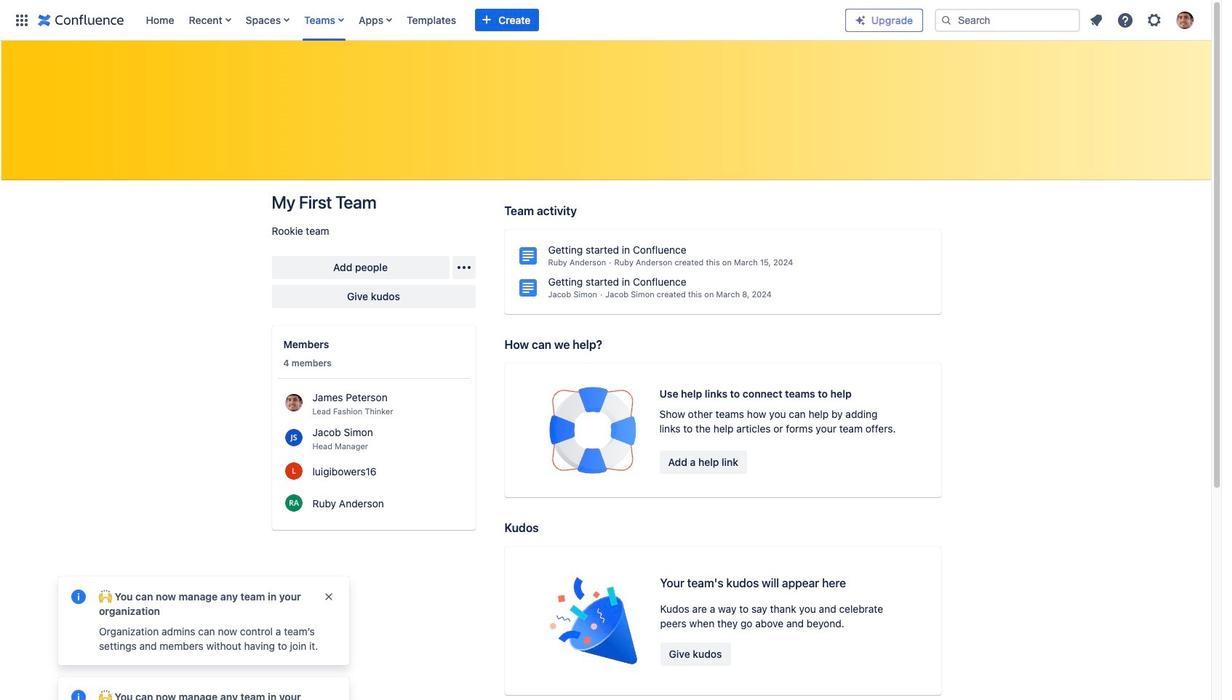 Task type: locate. For each thing, give the bounding box(es) containing it.
None search field
[[935, 8, 1081, 32]]

notification icon image
[[1088, 11, 1106, 29]]

confluence image
[[38, 11, 124, 29], [38, 11, 124, 29]]

more information about this user image
[[285, 394, 302, 412], [285, 429, 302, 447], [285, 495, 302, 512]]

banner
[[0, 0, 1212, 41]]

dismiss image
[[323, 592, 335, 603]]

premium image
[[855, 14, 867, 26]]

1 horizontal spatial list
[[1084, 7, 1203, 33]]

help icon image
[[1117, 11, 1135, 29]]

0 vertical spatial more information about this user image
[[285, 394, 302, 412]]

global element
[[9, 0, 846, 40]]

list
[[139, 0, 846, 40], [1084, 7, 1203, 33]]

3 more information about this user image from the top
[[285, 495, 302, 512]]

2 more information about this user image from the top
[[285, 429, 302, 447]]

Search field
[[935, 8, 1081, 32]]

search image
[[941, 14, 953, 26]]

settings icon image
[[1146, 11, 1164, 29]]

actions image
[[455, 259, 473, 277]]

2 vertical spatial more information about this user image
[[285, 495, 302, 512]]

0 horizontal spatial list
[[139, 0, 846, 40]]

appswitcher icon image
[[13, 11, 31, 29]]

more information about this user image
[[285, 463, 302, 480]]

1 vertical spatial more information about this user image
[[285, 429, 302, 447]]



Task type: describe. For each thing, give the bounding box(es) containing it.
info image
[[70, 589, 87, 606]]

1 more information about this user image from the top
[[285, 394, 302, 412]]

list for premium icon
[[1084, 7, 1203, 33]]

list for appswitcher icon at the left top of the page
[[139, 0, 846, 40]]

your profile and preferences image
[[1177, 11, 1194, 29]]

info image
[[70, 689, 87, 701]]



Task type: vqa. For each thing, say whether or not it's contained in the screenshot.
the topmost 3.6 / 4
no



